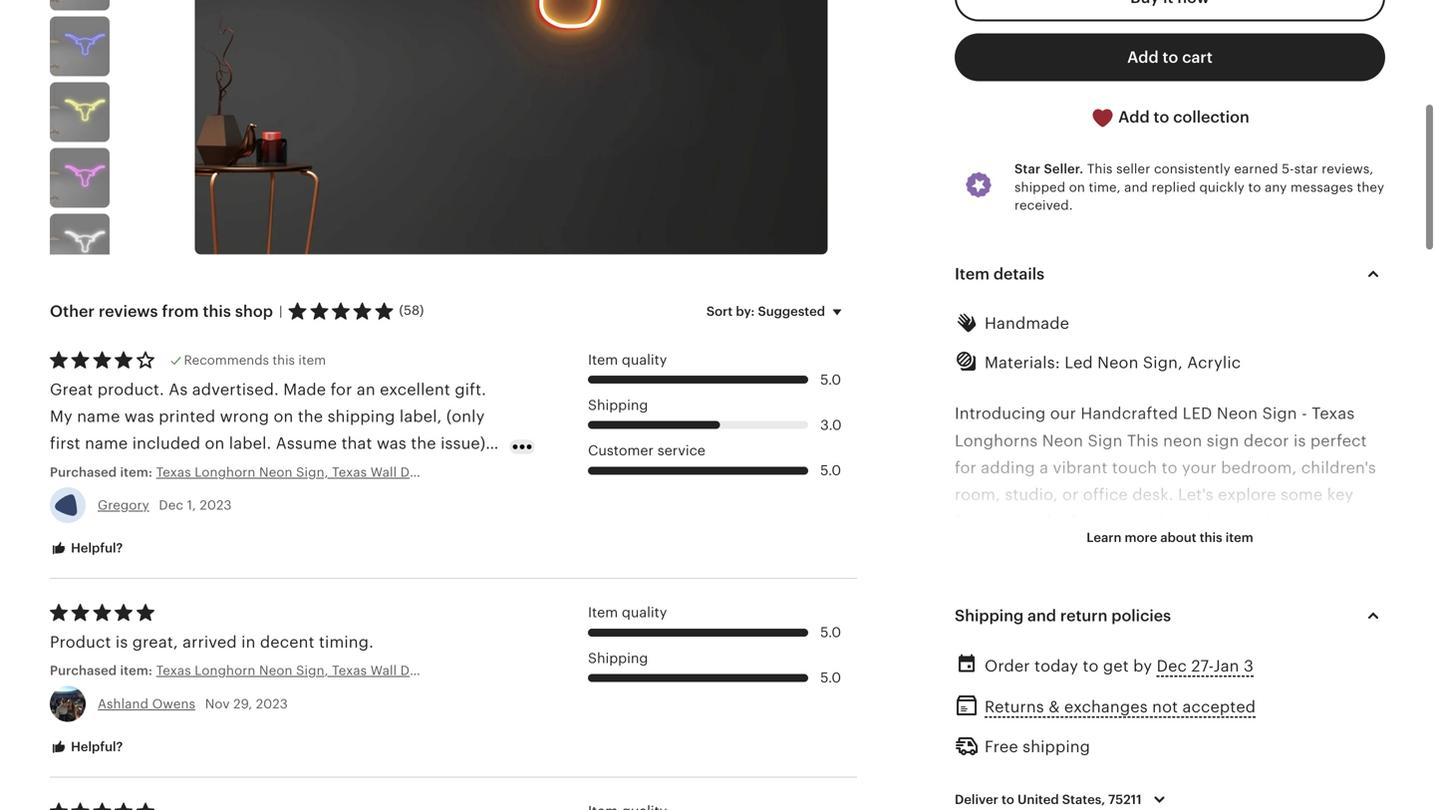 Task type: vqa. For each thing, say whether or not it's contained in the screenshot.
The States,
yes



Task type: describe. For each thing, give the bounding box(es) containing it.
1 horizontal spatial that
[[341, 435, 372, 453]]

quality for 3.0
[[622, 352, 667, 368]]

item for 5.0
[[588, 605, 618, 621]]

key
[[1327, 486, 1354, 504]]

seller
[[1116, 162, 1150, 177]]

great,
[[132, 633, 178, 651]]

to inside this seller consistently earned 5-star reviews, shipped on time, and replied quickly to any messages they received.
[[1248, 180, 1261, 195]]

shape
[[1186, 622, 1233, 639]]

1 horizontal spatial was
[[321, 489, 350, 507]]

shipping for 5.0
[[588, 651, 648, 666]]

customer service
[[588, 443, 705, 459]]

get
[[1103, 657, 1129, 675]]

to left get
[[1083, 657, 1099, 675]]

product
[[50, 633, 111, 651]]

perfect
[[1310, 432, 1367, 450]]

learn more about this item
[[1087, 530, 1253, 545]]

power
[[969, 649, 1017, 667]]

0 vertical spatial the
[[298, 408, 323, 426]]

fedex
[[72, 462, 119, 480]]

my
[[50, 408, 73, 426]]

3 ● from the top
[[955, 649, 965, 667]]

helpful? button for 3.0
[[35, 530, 138, 567]]

and inside this seller consistently earned 5-star reviews, shipped on time, and replied quickly to any messages they received.
[[1124, 180, 1148, 195]]

messages
[[1291, 180, 1353, 195]]

supply:
[[1021, 649, 1078, 667]]

neon down our
[[1042, 432, 1083, 450]]

deliver
[[205, 462, 258, 480]]

free shipping
[[985, 738, 1090, 756]]

pick
[[131, 489, 163, 507]]

adding
[[981, 459, 1035, 477]]

neon down decent at the bottom left of page
[[259, 663, 293, 678]]

collection
[[1173, 108, 1249, 126]]

4 ● from the top
[[955, 703, 965, 721]]

this inside introducing our handcrafted led neon sign - texas longhorns neon sign this neon sign decor is perfect for adding a vibrant touch to your bedroom, children's room, studio, or office desk. let's explore some key features and information about this product:
[[1127, 432, 1159, 450]]

for inside introducing our handcrafted led neon sign - texas longhorns neon sign this neon sign decor is perfect for adding a vibrant touch to your bedroom, children's room, studio, or office desk. let's explore some key features and information about this product:
[[955, 459, 977, 477]]

2 5.0 from the top
[[820, 463, 841, 478]]

decor, for 3.0
[[400, 465, 441, 480]]

suggested
[[758, 304, 825, 319]]

let's
[[1178, 486, 1214, 504]]

united
[[1018, 792, 1059, 807]]

decor, for 5.0
[[400, 663, 441, 678]]

recommends this item
[[184, 353, 326, 368]]

cut
[[1134, 622, 1161, 639]]

desk.
[[1132, 486, 1174, 504]]

in
[[241, 633, 256, 651]]

● acrylic board color: clear ● acrylic board shape: cut to shape ● power supply: suitable plug + adapter for your country ● installation options: mounting screws (default), hanging wires, 2m strips, stand ● accessories: dimmer to control lights on/off
[[955, 594, 1335, 775]]

not inside great product. as advertised. made for an excellent gift. my name was printed wrong on the shipping label, (only first name included on label. assume that was the issue) so fedex would not deliver due to an incorrect address. had to go pick up. other than that was very satisfied! would buy again.
[[175, 462, 201, 480]]

helpful? for 5.0
[[68, 739, 123, 754]]

0 vertical spatial other
[[50, 302, 95, 320]]

jan
[[1213, 657, 1239, 675]]

1 vertical spatial acrylic
[[969, 594, 1023, 612]]

again.
[[137, 516, 184, 534]]

features
[[955, 513, 1018, 531]]

advertised.
[[192, 381, 279, 398]]

issue)
[[441, 435, 486, 453]]

texas longhorn neon sign texas wall decor texas longhorns image 10 image
[[50, 214, 110, 273]]

adapter
[[1203, 649, 1263, 667]]

star
[[1015, 162, 1041, 177]]

states,
[[1062, 792, 1105, 807]]

1 vertical spatial that
[[285, 489, 316, 507]]

shipping and return policies
[[955, 607, 1171, 625]]

is inside introducing our handcrafted led neon sign - texas longhorns neon sign this neon sign decor is perfect for adding a vibrant touch to your bedroom, children's room, studio, or office desk. let's explore some key features and information about this product:
[[1294, 432, 1306, 450]]

wires,
[[1025, 730, 1071, 748]]

purchased for 5.0
[[50, 663, 117, 678]]

led
[[1065, 354, 1093, 372]]

and inside shipping and return policies dropdown button
[[1028, 607, 1056, 625]]

accessories:
[[969, 757, 1068, 775]]

3 5.0 from the top
[[820, 625, 841, 640]]

any
[[1265, 180, 1287, 195]]

returns
[[985, 698, 1044, 716]]

first
[[50, 435, 80, 453]]

satisfied!
[[392, 489, 463, 507]]

shipping and return policies button
[[937, 592, 1403, 640]]

decor
[[1244, 432, 1289, 450]]

by:
[[736, 304, 755, 319]]

label.
[[229, 435, 271, 453]]

introducing our handcrafted led neon sign - texas longhorns neon sign this neon sign decor is perfect for adding a vibrant touch to your bedroom, children's room, studio, or office desk. let's explore some key features and information about this product:
[[955, 405, 1376, 531]]

neon right led on the right of page
[[1097, 354, 1139, 372]]

this seller consistently earned 5-star reviews, shipped on time, and replied quickly to any messages they received.
[[1015, 162, 1384, 213]]

great
[[50, 381, 93, 398]]

received.
[[1015, 198, 1073, 213]]

made
[[283, 381, 326, 398]]

policies
[[1111, 607, 1171, 625]]

0 horizontal spatial sign
[[1088, 432, 1123, 450]]

on inside this seller consistently earned 5-star reviews, shipped on time, and replied quickly to any messages they received.
[[1069, 180, 1085, 195]]

purchased item: texas longhorn neon sign, texas wall decor, texas longhorns wall art, texas gifts for 3.0
[[50, 465, 680, 480]]

&
[[1049, 698, 1060, 716]]

returns & exchanges not accepted
[[985, 698, 1256, 716]]

would
[[123, 462, 171, 480]]

longhorn for 3.0
[[195, 465, 256, 480]]

sign, for 5.0
[[296, 663, 328, 678]]

great product. as advertised. made for an excellent gift. my name was printed wrong on the shipping label, (only first name included on label. assume that was the issue) so fedex would not deliver due to an incorrect address. had to go pick up. other than that was very satisfied! would buy again.
[[50, 381, 486, 534]]

5-
[[1282, 162, 1294, 177]]

from
[[162, 302, 199, 320]]

address.
[[416, 462, 482, 480]]

2m
[[1075, 730, 1098, 748]]

dimmer
[[1072, 757, 1133, 775]]

0 vertical spatial acrylic
[[1187, 354, 1241, 372]]

0 vertical spatial sign,
[[1143, 354, 1183, 372]]

information
[[1056, 513, 1146, 531]]

on/off
[[1266, 757, 1313, 775]]

star seller.
[[1015, 162, 1084, 177]]

1 vertical spatial on
[[274, 408, 293, 426]]

texas longhorn neon sign texas wall decor texas longhorns image 8 image
[[50, 82, 110, 142]]

add for add to collection
[[1118, 108, 1150, 126]]

1 horizontal spatial the
[[411, 435, 436, 453]]

customer
[[588, 443, 654, 459]]

purchased item: texas longhorn neon sign, texas wall decor, texas longhorns wall art, texas gifts for 5.0
[[50, 663, 680, 678]]

art, for 3.0
[[584, 465, 607, 480]]

0 vertical spatial name
[[77, 408, 120, 426]]

4 5.0 from the top
[[820, 670, 841, 686]]

dec 27-jan 3 button
[[1157, 652, 1254, 681]]

1 board from the top
[[1027, 594, 1073, 612]]

so
[[50, 462, 68, 480]]

time,
[[1089, 180, 1121, 195]]

gifts for 3.0
[[649, 465, 680, 480]]

led
[[1183, 405, 1212, 423]]

very
[[355, 489, 388, 507]]

and inside introducing our handcrafted led neon sign - texas longhorns neon sign this neon sign decor is perfect for adding a vibrant touch to your bedroom, children's room, studio, or office desk. let's explore some key features and information about this product:
[[1022, 513, 1052, 531]]

today
[[1035, 657, 1078, 675]]

your inside introducing our handcrafted led neon sign - texas longhorns neon sign this neon sign decor is perfect for adding a vibrant touch to your bedroom, children's room, studio, or office desk. let's explore some key features and information about this product:
[[1182, 459, 1217, 477]]

longhorn for 5.0
[[195, 663, 256, 678]]

sort by: suggested button
[[691, 290, 864, 332]]

item inside dropdown button
[[955, 265, 990, 283]]

item inside dropdown button
[[1226, 530, 1253, 545]]

or
[[1062, 486, 1079, 504]]

add to cart button
[[955, 33, 1385, 81]]

to inside button
[[1154, 108, 1169, 126]]

other inside great product. as advertised. made for an excellent gift. my name was printed wrong on the shipping label, (only first name included on label. assume that was the issue) so fedex would not deliver due to an incorrect address. had to go pick up. other than that was very satisfied! would buy again.
[[197, 489, 242, 507]]

color:
[[1078, 594, 1123, 612]]

consistently
[[1154, 162, 1231, 177]]

to inside dropdown button
[[1002, 792, 1014, 807]]

2 vertical spatial acrylic
[[969, 622, 1023, 639]]

product.
[[97, 381, 164, 398]]

a
[[1040, 459, 1049, 477]]

1 vertical spatial shipping
[[1023, 738, 1090, 756]]

0 vertical spatial 2023
[[200, 498, 232, 513]]

more
[[1125, 530, 1157, 545]]

owens
[[152, 696, 195, 711]]



Task type: locate. For each thing, give the bounding box(es) containing it.
0 horizontal spatial that
[[285, 489, 316, 507]]

0 vertical spatial item
[[298, 353, 326, 368]]

sign, down assume
[[296, 465, 328, 480]]

installation
[[969, 703, 1055, 721]]

texas
[[1312, 405, 1355, 423], [156, 465, 191, 480], [332, 465, 367, 480], [445, 465, 480, 480], [611, 465, 646, 480], [156, 663, 191, 678], [332, 663, 367, 678], [445, 663, 480, 678], [611, 663, 646, 678]]

quality for 5.0
[[622, 605, 667, 621]]

texas longhorn neon sign texas wall decor texas longhorns image 9 image
[[50, 148, 110, 208]]

1 horizontal spatial an
[[357, 381, 375, 398]]

1 vertical spatial board
[[1027, 622, 1073, 639]]

2 ● from the top
[[955, 622, 965, 639]]

1 vertical spatial your
[[1294, 649, 1328, 667]]

1 horizontal spatial 2023
[[256, 696, 288, 711]]

0 vertical spatial shipping
[[588, 398, 648, 413]]

sign, down decent at the bottom left of page
[[296, 663, 328, 678]]

item for 3.0
[[588, 352, 618, 368]]

your up let's
[[1182, 459, 1217, 477]]

buy
[[103, 516, 132, 534]]

0 horizontal spatial the
[[298, 408, 323, 426]]

1 vertical spatial sign,
[[296, 465, 328, 480]]

label,
[[400, 408, 442, 426]]

shipping down &
[[1023, 738, 1090, 756]]

add to cart
[[1127, 48, 1213, 66]]

5 ● from the top
[[955, 757, 965, 775]]

2 helpful? from the top
[[68, 739, 123, 754]]

is left great,
[[116, 633, 128, 651]]

2 purchased from the top
[[50, 663, 117, 678]]

1 purchased from the top
[[50, 465, 117, 480]]

excellent
[[380, 381, 450, 398]]

0 horizontal spatial was
[[124, 408, 154, 426]]

1 horizontal spatial for
[[955, 459, 977, 477]]

1 helpful? button from the top
[[35, 530, 138, 567]]

1 horizontal spatial is
[[1294, 432, 1306, 450]]

this
[[1087, 162, 1113, 177], [1127, 432, 1159, 450]]

this up touch
[[1127, 432, 1159, 450]]

not
[[175, 462, 201, 480], [1152, 698, 1178, 716]]

art,
[[584, 465, 607, 480], [584, 663, 607, 678]]

this up time,
[[1087, 162, 1113, 177]]

0 vertical spatial dec
[[159, 498, 183, 513]]

0 vertical spatial is
[[1294, 432, 1306, 450]]

0 vertical spatial longhorns
[[955, 432, 1038, 450]]

on down "seller." at the right of the page
[[1069, 180, 1085, 195]]

1 decor, from the top
[[400, 465, 441, 480]]

3
[[1244, 657, 1254, 675]]

dec left +
[[1157, 657, 1187, 675]]

had
[[50, 489, 81, 507]]

neon
[[1163, 432, 1202, 450]]

sign, up 'handcrafted'
[[1143, 354, 1183, 372]]

longhorns for 3.0
[[483, 465, 551, 480]]

texas longhorn neon sign, texas wall decor, texas longhorns wall art, texas gifts link up satisfied! at left
[[156, 463, 680, 481]]

1 vertical spatial item
[[588, 352, 618, 368]]

0 vertical spatial this
[[1087, 162, 1113, 177]]

texas longhorn neon sign, texas wall decor, texas longhorns wall art, texas gifts link for 3.0
[[156, 463, 680, 481]]

explore
[[1218, 486, 1276, 504]]

for inside great product. as advertised. made for an excellent gift. my name was printed wrong on the shipping label, (only first name included on label. assume that was the issue) so fedex would not deliver due to an incorrect address. had to go pick up. other than that was very satisfied! would buy again.
[[330, 381, 352, 398]]

2 vertical spatial and
[[1028, 607, 1056, 625]]

up.
[[168, 489, 192, 507]]

0 horizontal spatial shipping
[[328, 408, 395, 426]]

shipped
[[1015, 180, 1066, 195]]

is down -
[[1294, 432, 1306, 450]]

0 vertical spatial longhorn
[[195, 465, 256, 480]]

0 horizontal spatial this
[[1087, 162, 1113, 177]]

assume
[[276, 435, 337, 453]]

sign left -
[[1262, 405, 1297, 423]]

texas inside introducing our handcrafted led neon sign - texas longhorns neon sign this neon sign decor is perfect for adding a vibrant touch to your bedroom, children's room, studio, or office desk. let's explore some key features and information about this product:
[[1312, 405, 1355, 423]]

earned
[[1234, 162, 1278, 177]]

dec left 1,
[[159, 498, 183, 513]]

some
[[1281, 486, 1323, 504]]

1 vertical spatial not
[[1152, 698, 1178, 716]]

0 vertical spatial quality
[[622, 352, 667, 368]]

2 art, from the top
[[584, 663, 607, 678]]

1 vertical spatial art,
[[584, 663, 607, 678]]

1 vertical spatial item
[[1226, 530, 1253, 545]]

ashland owens link
[[98, 696, 195, 711]]

2 gifts from the top
[[649, 663, 680, 678]]

add up seller
[[1118, 108, 1150, 126]]

1 gifts from the top
[[649, 465, 680, 480]]

returns & exchanges not accepted button
[[985, 693, 1256, 722]]

1 vertical spatial for
[[955, 459, 977, 477]]

was left very
[[321, 489, 350, 507]]

75211
[[1108, 792, 1142, 807]]

1 helpful? from the top
[[68, 541, 123, 556]]

0 vertical spatial add
[[1127, 48, 1159, 66]]

2 horizontal spatial for
[[1268, 649, 1289, 667]]

1 horizontal spatial not
[[1152, 698, 1178, 716]]

helpful? button down ashland
[[35, 729, 138, 766]]

shipping up the incorrect
[[328, 408, 395, 426]]

0 vertical spatial purchased
[[50, 465, 117, 480]]

1 texas longhorn neon sign, texas wall decor, texas longhorns wall art, texas gifts link from the top
[[156, 463, 680, 481]]

was up the incorrect
[[377, 435, 407, 453]]

for up room,
[[955, 459, 977, 477]]

2 board from the top
[[1027, 622, 1073, 639]]

return
[[1060, 607, 1108, 625]]

2 horizontal spatial on
[[1069, 180, 1085, 195]]

bedroom,
[[1221, 459, 1297, 477]]

materials:
[[985, 354, 1060, 372]]

shipping
[[328, 408, 395, 426], [1023, 738, 1090, 756]]

1 vertical spatial name
[[85, 435, 128, 453]]

by
[[1133, 657, 1152, 675]]

2 decor, from the top
[[400, 663, 441, 678]]

2 helpful? button from the top
[[35, 729, 138, 766]]

not up "up."
[[175, 462, 201, 480]]

purchased for 3.0
[[50, 465, 117, 480]]

decor,
[[400, 465, 441, 480], [400, 663, 441, 678]]

hanging
[[955, 730, 1021, 748]]

control
[[1158, 757, 1214, 775]]

add left cart
[[1127, 48, 1159, 66]]

longhorn down product is great, arrived in decent timing.
[[195, 663, 256, 678]]

1 quality from the top
[[622, 352, 667, 368]]

1 vertical spatial shipping
[[955, 607, 1024, 625]]

free
[[985, 738, 1018, 756]]

product:
[[1233, 513, 1300, 531]]

1 horizontal spatial shipping
[[1023, 738, 1090, 756]]

0 horizontal spatial an
[[317, 462, 336, 480]]

0 vertical spatial was
[[124, 408, 154, 426]]

about down desk.
[[1151, 513, 1196, 531]]

2 vertical spatial item
[[588, 605, 618, 621]]

1 vertical spatial quality
[[622, 605, 667, 621]]

1 vertical spatial helpful? button
[[35, 729, 138, 766]]

this inside introducing our handcrafted led neon sign - texas longhorns neon sign this neon sign decor is perfect for adding a vibrant touch to your bedroom, children's room, studio, or office desk. let's explore some key features and information about this product:
[[1200, 513, 1229, 531]]

0 vertical spatial texas longhorn neon sign, texas wall decor, texas longhorns wall art, texas gifts link
[[156, 463, 680, 481]]

1 vertical spatial purchased item: texas longhorn neon sign, texas wall decor, texas longhorns wall art, texas gifts
[[50, 663, 680, 678]]

room,
[[955, 486, 1001, 504]]

0 vertical spatial purchased item: texas longhorn neon sign, texas wall decor, texas longhorns wall art, texas gifts
[[50, 465, 680, 480]]

add inside button
[[1127, 48, 1159, 66]]

shape:
[[1078, 622, 1129, 639]]

order today to get by dec 27-jan 3
[[985, 657, 1254, 675]]

go
[[106, 489, 126, 507]]

to down assume
[[297, 462, 313, 480]]

about right more
[[1160, 530, 1197, 545]]

not inside button
[[1152, 698, 1178, 716]]

helpful? button down the had
[[35, 530, 138, 567]]

an down assume
[[317, 462, 336, 480]]

to left go
[[86, 489, 102, 507]]

0 vertical spatial on
[[1069, 180, 1085, 195]]

and down the studio,
[[1022, 513, 1052, 531]]

1 art, from the top
[[584, 465, 607, 480]]

options:
[[1059, 703, 1123, 721]]

the up assume
[[298, 408, 323, 426]]

other left reviews
[[50, 302, 95, 320]]

0 vertical spatial sign
[[1262, 405, 1297, 423]]

decent
[[260, 633, 315, 651]]

for
[[330, 381, 352, 398], [955, 459, 977, 477], [1268, 649, 1289, 667]]

to left united
[[1002, 792, 1014, 807]]

to inside introducing our handcrafted led neon sign - texas longhorns neon sign this neon sign decor is perfect for adding a vibrant touch to your bedroom, children's room, studio, or office desk. let's explore some key features and information about this product:
[[1162, 459, 1178, 477]]

1 vertical spatial texas longhorn neon sign, texas wall decor, texas longhorns wall art, texas gifts link
[[156, 662, 680, 680]]

add inside button
[[1118, 108, 1150, 126]]

about inside introducing our handcrafted led neon sign - texas longhorns neon sign this neon sign decor is perfect for adding a vibrant touch to your bedroom, children's room, studio, or office desk. let's explore some key features and information about this product:
[[1151, 513, 1196, 531]]

name right my
[[77, 408, 120, 426]]

neon up sign on the right bottom
[[1217, 405, 1258, 423]]

2 vertical spatial for
[[1268, 649, 1289, 667]]

gifts for 5.0
[[649, 663, 680, 678]]

1 item quality from the top
[[588, 352, 667, 368]]

was
[[124, 408, 154, 426], [377, 435, 407, 453], [321, 489, 350, 507]]

1 vertical spatial is
[[116, 633, 128, 651]]

0 vertical spatial for
[[330, 381, 352, 398]]

other right 1,
[[197, 489, 242, 507]]

star
[[1294, 162, 1318, 177]]

item quality for 3.0
[[588, 352, 667, 368]]

name up fedex
[[85, 435, 128, 453]]

texas longhorn neon sign, texas wall decor, texas longhorns wall art, texas gifts link down timing.
[[156, 662, 680, 680]]

0 horizontal spatial your
[[1182, 459, 1217, 477]]

1 vertical spatial add
[[1118, 108, 1150, 126]]

2 texas longhorn neon sign, texas wall decor, texas longhorns wall art, texas gifts link from the top
[[156, 662, 680, 680]]

texas longhorn neon sign, texas wall decor, texas longhorns wall art, texas gifts link for 5.0
[[156, 662, 680, 680]]

0 vertical spatial helpful? button
[[35, 530, 138, 567]]

gregory link
[[98, 498, 149, 513]]

2 longhorn from the top
[[195, 663, 256, 678]]

screws
[[1206, 703, 1260, 721]]

item up made
[[298, 353, 326, 368]]

item: for 5.0
[[120, 663, 152, 678]]

1 vertical spatial decor,
[[400, 663, 441, 678]]

longhorn down label.
[[195, 465, 256, 480]]

printed
[[159, 408, 215, 426]]

deliver to united states, 75211
[[955, 792, 1142, 807]]

to
[[1163, 48, 1178, 66], [1154, 108, 1169, 126], [1248, 180, 1261, 195], [1162, 459, 1178, 477], [297, 462, 313, 480], [86, 489, 102, 507], [1166, 622, 1182, 639], [1083, 657, 1099, 675], [1138, 757, 1154, 775], [1002, 792, 1014, 807]]

art, for 5.0
[[584, 663, 607, 678]]

to left cart
[[1163, 48, 1178, 66]]

helpful? button
[[35, 530, 138, 567], [35, 729, 138, 766]]

1 horizontal spatial item
[[1226, 530, 1253, 545]]

0 vertical spatial an
[[357, 381, 375, 398]]

wall
[[370, 465, 397, 480], [554, 465, 581, 480], [370, 663, 397, 678], [554, 663, 581, 678]]

name
[[77, 408, 120, 426], [85, 435, 128, 453]]

item details button
[[937, 250, 1403, 298]]

for inside ● acrylic board color: clear ● acrylic board shape: cut to shape ● power supply: suitable plug + adapter for your country ● installation options: mounting screws (default), hanging wires, 2m strips, stand ● accessories: dimmer to control lights on/off
[[1268, 649, 1289, 667]]

to right cut
[[1166, 622, 1182, 639]]

1 item: from the top
[[120, 465, 152, 480]]

2 quality from the top
[[622, 605, 667, 621]]

for right made
[[330, 381, 352, 398]]

purchased item: texas longhorn neon sign, texas wall decor, texas longhorns wall art, texas gifts down timing.
[[50, 663, 680, 678]]

board left color:
[[1027, 594, 1073, 612]]

0 vertical spatial that
[[341, 435, 372, 453]]

sign, for 3.0
[[296, 465, 328, 480]]

item quality for 5.0
[[588, 605, 667, 621]]

1 5.0 from the top
[[820, 372, 841, 387]]

texas longhorn neon sign texas wall decor texas longhorns image 7 image
[[50, 16, 110, 76]]

product is great, arrived in decent timing.
[[50, 633, 374, 651]]

children's
[[1301, 459, 1376, 477]]

longhorns inside introducing our handcrafted led neon sign - texas longhorns neon sign this neon sign decor is perfect for adding a vibrant touch to your bedroom, children's room, studio, or office desk. let's explore some key features and information about this product:
[[955, 432, 1038, 450]]

1 horizontal spatial other
[[197, 489, 242, 507]]

1 vertical spatial an
[[317, 462, 336, 480]]

deliver to united states, 75211 button
[[940, 779, 1187, 810]]

this inside this seller consistently earned 5-star reviews, shipped on time, and replied quickly to any messages they received.
[[1087, 162, 1113, 177]]

1 horizontal spatial this
[[1127, 432, 1159, 450]]

to down earned
[[1248, 180, 1261, 195]]

1 horizontal spatial dec
[[1157, 657, 1187, 675]]

1 vertical spatial and
[[1022, 513, 1052, 531]]

helpful? down ashland
[[68, 739, 123, 754]]

to down the strips,
[[1138, 757, 1154, 775]]

purchased down product
[[50, 663, 117, 678]]

item:
[[120, 465, 152, 480], [120, 663, 152, 678]]

2 horizontal spatial was
[[377, 435, 407, 453]]

incorrect
[[340, 462, 411, 480]]

1 vertical spatial 2023
[[256, 696, 288, 711]]

as
[[169, 381, 188, 398]]

our
[[1050, 405, 1076, 423]]

0 horizontal spatial is
[[116, 633, 128, 651]]

1 vertical spatial item quality
[[588, 605, 667, 621]]

1 vertical spatial longhorns
[[483, 465, 551, 480]]

0 vertical spatial shipping
[[328, 408, 395, 426]]

that up the incorrect
[[341, 435, 372, 453]]

to left the collection
[[1154, 108, 1169, 126]]

0 vertical spatial board
[[1027, 594, 1073, 612]]

2023 right 1,
[[200, 498, 232, 513]]

purchased up the had
[[50, 465, 117, 480]]

0 horizontal spatial 2023
[[200, 498, 232, 513]]

0 vertical spatial gifts
[[649, 465, 680, 480]]

0 horizontal spatial not
[[175, 462, 201, 480]]

2023
[[200, 498, 232, 513], [256, 696, 288, 711]]

item down explore
[[1226, 530, 1253, 545]]

purchased item: texas longhorn neon sign, texas wall decor, texas longhorns wall art, texas gifts up very
[[50, 465, 680, 480]]

add to collection
[[1114, 108, 1249, 126]]

helpful? down would at bottom left
[[68, 541, 123, 556]]

about inside dropdown button
[[1160, 530, 1197, 545]]

0 vertical spatial item:
[[120, 465, 152, 480]]

gifts
[[649, 465, 680, 480], [649, 663, 680, 678]]

gift.
[[455, 381, 486, 398]]

add for add to cart
[[1127, 48, 1159, 66]]

the down label, at left
[[411, 435, 436, 453]]

board up supply:
[[1027, 622, 1073, 639]]

item: up pick
[[120, 465, 152, 480]]

and left return at the bottom right
[[1028, 607, 1056, 625]]

shipping for 3.0
[[588, 398, 648, 413]]

add
[[1127, 48, 1159, 66], [1118, 108, 1150, 126]]

2 vertical spatial was
[[321, 489, 350, 507]]

not up stand
[[1152, 698, 1178, 716]]

this inside dropdown button
[[1200, 530, 1222, 545]]

and down seller
[[1124, 180, 1148, 195]]

1 vertical spatial dec
[[1157, 657, 1187, 675]]

1 vertical spatial other
[[197, 489, 242, 507]]

item: for 3.0
[[120, 465, 152, 480]]

(58)
[[399, 303, 424, 318]]

0 horizontal spatial dec
[[159, 498, 183, 513]]

your up (default),
[[1294, 649, 1328, 667]]

would
[[50, 516, 99, 534]]

2 purchased item: texas longhorn neon sign, texas wall decor, texas longhorns wall art, texas gifts from the top
[[50, 663, 680, 678]]

on up deliver in the left bottom of the page
[[205, 435, 225, 453]]

0 vertical spatial your
[[1182, 459, 1217, 477]]

on down made
[[274, 408, 293, 426]]

sign down 'handcrafted'
[[1088, 432, 1123, 450]]

longhorn
[[195, 465, 256, 480], [195, 663, 256, 678]]

0 vertical spatial art,
[[584, 465, 607, 480]]

2 item quality from the top
[[588, 605, 667, 621]]

for right 3
[[1268, 649, 1289, 667]]

2 item: from the top
[[120, 663, 152, 678]]

quality
[[622, 352, 667, 368], [622, 605, 667, 621]]

helpful? button for 5.0
[[35, 729, 138, 766]]

is
[[1294, 432, 1306, 450], [116, 633, 128, 651]]

0 vertical spatial not
[[175, 462, 201, 480]]

0 horizontal spatial for
[[330, 381, 352, 398]]

1 purchased item: texas longhorn neon sign, texas wall decor, texas longhorns wall art, texas gifts from the top
[[50, 465, 680, 480]]

was down the product.
[[124, 408, 154, 426]]

27-
[[1191, 657, 1213, 675]]

2 vertical spatial sign,
[[296, 663, 328, 678]]

29,
[[233, 696, 252, 711]]

to down 'neon' at the bottom right of the page
[[1162, 459, 1178, 477]]

2023 right 29, at the bottom of the page
[[256, 696, 288, 711]]

longhorns for 5.0
[[483, 663, 551, 678]]

materials: led neon sign, acrylic
[[985, 354, 1241, 372]]

purchased
[[50, 465, 117, 480], [50, 663, 117, 678]]

that down due
[[285, 489, 316, 507]]

shipping inside great product. as advertised. made for an excellent gift. my name was printed wrong on the shipping label, (only first name included on label. assume that was the issue) so fedex would not deliver due to an incorrect address. had to go pick up. other than that was very satisfied! would buy again.
[[328, 408, 395, 426]]

gregory dec 1, 2023
[[98, 498, 232, 513]]

to inside button
[[1163, 48, 1178, 66]]

neon up than
[[259, 465, 293, 480]]

item: down great,
[[120, 663, 152, 678]]

your inside ● acrylic board color: clear ● acrylic board shape: cut to shape ● power supply: suitable plug + adapter for your country ● installation options: mounting screws (default), hanging wires, 2m strips, stand ● accessories: dimmer to control lights on/off
[[1294, 649, 1328, 667]]

0 horizontal spatial item
[[298, 353, 326, 368]]

helpful? for 3.0
[[68, 541, 123, 556]]

acrylic
[[1187, 354, 1241, 372], [969, 594, 1023, 612], [969, 622, 1023, 639]]

0 horizontal spatial on
[[205, 435, 225, 453]]

2 vertical spatial on
[[205, 435, 225, 453]]

1 horizontal spatial sign
[[1262, 405, 1297, 423]]

1 ● from the top
[[955, 594, 965, 612]]

2 vertical spatial shipping
[[588, 651, 648, 666]]

1 longhorn from the top
[[195, 465, 256, 480]]

an left excellent
[[357, 381, 375, 398]]

1 vertical spatial longhorn
[[195, 663, 256, 678]]

shipping inside dropdown button
[[955, 607, 1024, 625]]



